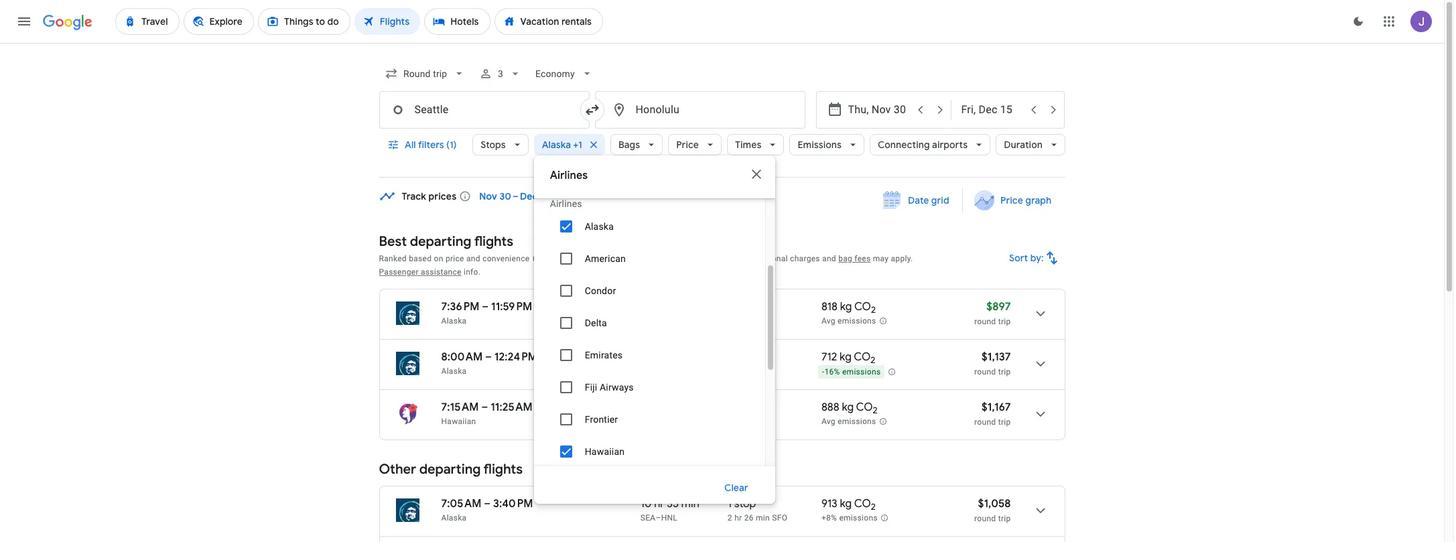Task type: vqa. For each thing, say whether or not it's contained in the screenshot.


Task type: describe. For each thing, give the bounding box(es) containing it.
$1,058 round trip
[[974, 497, 1011, 523]]

leaves seattle-tacoma international airport at 7:05 am on thursday, november 30 and arrives at daniel k. inouye international airport at 3:40 pm on thursday, november 30. element
[[441, 497, 533, 511]]

nonstop flight. element for 712
[[728, 350, 769, 366]]

filters
[[418, 139, 444, 151]]

connecting
[[878, 139, 930, 151]]

trip for $897
[[998, 317, 1011, 326]]

sea
[[640, 513, 656, 523]]

passenger
[[379, 267, 419, 277]]

nov 30 – dec 15
[[479, 190, 550, 202]]

2 fees from the left
[[855, 254, 871, 263]]

nov
[[479, 190, 497, 202]]

2 airlines from the top
[[550, 198, 582, 209]]

alaska for 3:40 pm
[[441, 513, 467, 523]]

emissions for 913
[[839, 513, 878, 523]]

8:00 am
[[441, 350, 483, 364]]

stop
[[734, 497, 756, 511]]

ranked based on price and convenience
[[379, 254, 530, 263]]

kg for 913
[[840, 497, 852, 511]]

co for 888
[[856, 401, 873, 414]]

10
[[640, 497, 652, 511]]

prices
[[429, 190, 457, 202]]

– for 7:36 pm
[[482, 300, 489, 314]]

assistance
[[421, 267, 462, 277]]

total duration 10 hr 35 min. element
[[640, 497, 728, 513]]

times
[[735, 139, 762, 151]]

2 for 888
[[873, 405, 878, 416]]

find the best price region
[[379, 188, 1065, 223]]

hnl
[[661, 513, 678, 523]]

airports
[[932, 139, 968, 151]]

nonstop flight. element for 888
[[728, 401, 769, 416]]

888
[[821, 401, 839, 414]]

888 kg co 2
[[821, 401, 878, 416]]

Departure time: 8:00 AM. text field
[[441, 350, 483, 364]]

Departure time: 7:36 PM. text field
[[441, 300, 479, 314]]

round for $1,167
[[974, 417, 996, 427]]

flights for best departing flights
[[474, 233, 513, 250]]

emissions button
[[790, 129, 864, 161]]

kg for 712
[[840, 350, 852, 364]]

sort by:
[[1009, 252, 1044, 264]]

connecting airports button
[[870, 129, 991, 161]]

loading results progress bar
[[0, 43, 1444, 46]]

none search field containing airlines
[[379, 38, 1065, 542]]

15
[[540, 190, 550, 202]]

nonstop flight. element for 818
[[728, 300, 769, 316]]

7:36 pm – 11:59 pm alaska
[[441, 300, 532, 326]]

graph
[[1026, 194, 1052, 206]]

date grid
[[908, 194, 949, 206]]

35
[[667, 497, 679, 511]]

flights for other departing flights
[[484, 461, 523, 478]]

apply.
[[891, 254, 913, 263]]

Arrival time: 11:25 AM. text field
[[491, 401, 533, 414]]

change appearance image
[[1342, 5, 1374, 38]]

best departing flights
[[379, 233, 513, 250]]

Arrival time: 11:59 PM. text field
[[491, 300, 532, 314]]

trip for $1,167
[[998, 417, 1011, 427]]

avg for 818
[[821, 316, 835, 326]]

taxes
[[641, 254, 661, 263]]

nonstop for 888
[[728, 401, 769, 414]]

$1,137
[[982, 350, 1011, 364]]

all
[[404, 139, 416, 151]]

passenger assistance button
[[379, 267, 462, 277]]

flight details. leaves seattle-tacoma international airport at 7:36 pm on thursday, november 30 and arrives at daniel k. inouye international airport at 11:59 pm on thursday, november 30. image
[[1024, 298, 1056, 330]]

1167 US dollars text field
[[981, 401, 1011, 414]]

layover (1 of 1) is a 2 hr 26 min layover at san francisco international airport in san francisco. element
[[728, 513, 815, 523]]

stops button
[[473, 129, 528, 161]]

price for price graph
[[1001, 194, 1023, 206]]

convenience
[[483, 254, 530, 263]]

emissions
[[798, 139, 842, 151]]

1 stop flight. element
[[728, 497, 756, 513]]

16%
[[825, 367, 840, 377]]

delta
[[585, 318, 607, 328]]

712 kg co 2
[[821, 350, 875, 366]]

alaska for 12:24 pm
[[441, 367, 467, 376]]

emissions for 888
[[838, 417, 876, 426]]

7:05 am
[[441, 497, 481, 511]]

bags
[[618, 139, 640, 151]]

frontier
[[585, 414, 618, 425]]

all filters (1)
[[404, 139, 457, 151]]

+8% emissions
[[821, 513, 878, 523]]

alaska for 11:59 pm
[[441, 316, 467, 326]]

bag
[[838, 254, 852, 263]]

price for price
[[676, 139, 699, 151]]

co for 818
[[854, 300, 871, 314]]

1
[[728, 497, 732, 511]]

26
[[744, 513, 754, 523]]

clear
[[724, 482, 748, 494]]

8:00 am – 12:24 pm alaska
[[441, 350, 537, 376]]

duration
[[1004, 139, 1043, 151]]

optional
[[756, 254, 788, 263]]

+8%
[[821, 513, 837, 523]]

alaska inside popup button
[[542, 139, 571, 151]]

– for 8:00 am
[[485, 350, 492, 364]]

1 fees from the left
[[670, 254, 686, 263]]

departing for best
[[410, 233, 471, 250]]

11:59 pm
[[491, 300, 532, 314]]

fiji airways
[[585, 382, 634, 393]]

leaves seattle-tacoma international airport at 7:15 am on thursday, november 30 and arrives at daniel k. inouye international airport at 11:25 am on thursday, november 30. element
[[441, 401, 533, 414]]

10 hr 35 min sea – hnl
[[640, 497, 699, 523]]

hr inside 1 stop 2 hr 26 min sfo
[[735, 513, 742, 523]]

fiji
[[585, 382, 597, 393]]

min inside 10 hr 35 min sea – hnl
[[681, 497, 699, 511]]

1 and from the left
[[466, 254, 480, 263]]

bags button
[[610, 129, 663, 161]]

nonstop for 712
[[728, 350, 769, 364]]

1 airlines from the top
[[550, 169, 588, 182]]

bag fees button
[[838, 254, 871, 263]]

flight details. leaves seattle-tacoma international airport at 8:00 am on thursday, november 30 and arrives at daniel k. inouye international airport at 12:24 pm on thursday, november 30. image
[[1024, 348, 1056, 380]]

prices include required taxes + fees for 3 passengers. optional charges and bag fees may apply. passenger assistance
[[379, 254, 913, 277]]

Arrival time: 12:24 PM. text field
[[494, 350, 537, 364]]



Task type: locate. For each thing, give the bounding box(es) containing it.
None field
[[379, 62, 471, 86], [530, 62, 599, 86], [379, 62, 471, 86], [530, 62, 599, 86]]

other
[[379, 461, 416, 478]]

flights up convenience on the left top
[[474, 233, 513, 250]]

fees right +
[[670, 254, 686, 263]]

0 vertical spatial avg emissions
[[821, 316, 876, 326]]

co up +8% emissions
[[854, 497, 871, 511]]

airlines down alaska +1 popup button
[[550, 169, 588, 182]]

Arrival time: 3:40 PM. text field
[[493, 497, 533, 511]]

and
[[466, 254, 480, 263], [822, 254, 836, 263]]

price inside popup button
[[676, 139, 699, 151]]

emissions for 818
[[838, 316, 876, 326]]

kg up +8% emissions
[[840, 497, 852, 511]]

3 round from the top
[[974, 417, 996, 427]]

1 vertical spatial nonstop
[[728, 350, 769, 364]]

flights up 3:40 pm
[[484, 461, 523, 478]]

0 vertical spatial flights
[[474, 233, 513, 250]]

hawaiian only image
[[696, 436, 749, 468]]

2 inside 888 kg co 2
[[873, 405, 878, 416]]

avg for 888
[[821, 417, 835, 426]]

trip down $1,058 at the right bottom of page
[[998, 514, 1011, 523]]

learn more about tracked prices image
[[459, 190, 471, 202]]

-
[[822, 367, 825, 377]]

min right 26
[[756, 513, 770, 523]]

grid
[[931, 194, 949, 206]]

charges
[[790, 254, 820, 263]]

other departing flights
[[379, 461, 523, 478]]

flight details. leaves seattle-tacoma international airport at 7:15 am on thursday, november 30 and arrives at daniel k. inouye international airport at 11:25 am on thursday, november 30. image
[[1024, 398, 1056, 430]]

1 vertical spatial avg
[[821, 417, 835, 426]]

11:25 am
[[491, 401, 533, 414]]

flight details. leaves seattle-tacoma international airport at 7:05 am on thursday, november 30 and arrives at daniel k. inouye international airport at 3:40 pm on thursday, november 30. image
[[1024, 495, 1056, 527]]

co
[[854, 300, 871, 314], [854, 350, 871, 364], [856, 401, 873, 414], [854, 497, 871, 511]]

alaska left +1
[[542, 139, 571, 151]]

Departure text field
[[848, 92, 910, 128]]

alaska
[[542, 139, 571, 151], [585, 221, 614, 232], [441, 316, 467, 326], [441, 367, 467, 376], [441, 513, 467, 523]]

0 horizontal spatial price
[[676, 139, 699, 151]]

nonstop for 818
[[728, 300, 769, 314]]

may
[[873, 254, 889, 263]]

trip down $1,137 text box
[[998, 367, 1011, 377]]

0 horizontal spatial hawaiian
[[441, 417, 476, 426]]

– inside 10 hr 35 min sea – hnl
[[656, 513, 661, 523]]

2 nonstop flight. element from the top
[[728, 350, 769, 366]]

None text field
[[379, 91, 589, 129]]

round inside $897 round trip
[[974, 317, 996, 326]]

2 down 1
[[728, 513, 732, 523]]

7:36 pm
[[441, 300, 479, 314]]

3 inside prices include required taxes + fees for 3 passengers. optional charges and bag fees may apply. passenger assistance
[[701, 254, 706, 263]]

1 round from the top
[[974, 317, 996, 326]]

3
[[498, 68, 503, 79], [701, 254, 706, 263]]

avg emissions down 888 kg co 2
[[821, 417, 876, 426]]

trip down $1,167
[[998, 417, 1011, 427]]

7:15 am – 11:25 am hawaiian
[[441, 401, 533, 426]]

round for $1,058
[[974, 514, 996, 523]]

alaska up american
[[585, 221, 614, 232]]

1 vertical spatial flights
[[484, 461, 523, 478]]

913
[[821, 497, 837, 511]]

kg inside 888 kg co 2
[[842, 401, 854, 414]]

None text field
[[595, 91, 805, 129]]

all filters (1) button
[[379, 129, 467, 161]]

on
[[434, 254, 443, 263]]

min
[[681, 497, 699, 511], [756, 513, 770, 523]]

best
[[379, 233, 407, 250]]

emissions down 913 kg co 2
[[839, 513, 878, 523]]

alaska inside 7:36 pm – 11:59 pm alaska
[[441, 316, 467, 326]]

kg inside 913 kg co 2
[[840, 497, 852, 511]]

0 vertical spatial nonstop flight. element
[[728, 300, 769, 316]]

0 vertical spatial hawaiian
[[441, 417, 476, 426]]

round inside $1,058 round trip
[[974, 514, 996, 523]]

1 vertical spatial 3
[[701, 254, 706, 263]]

hawaiian
[[441, 417, 476, 426], [585, 446, 625, 457]]

co inside 888 kg co 2
[[856, 401, 873, 414]]

alaska +1 button
[[534, 129, 605, 161]]

round down $897 text field
[[974, 317, 996, 326]]

trip down $897 text field
[[998, 317, 1011, 326]]

$1,167
[[981, 401, 1011, 414]]

nonstop flight. element
[[728, 300, 769, 316], [728, 350, 769, 366], [728, 401, 769, 416]]

3 trip from the top
[[998, 417, 1011, 427]]

2 inside 712 kg co 2
[[871, 355, 875, 366]]

and right price
[[466, 254, 480, 263]]

emissions down 818 kg co 2
[[838, 316, 876, 326]]

0 vertical spatial min
[[681, 497, 699, 511]]

required
[[608, 254, 638, 263]]

1 horizontal spatial hr
[[735, 513, 742, 523]]

hr
[[654, 497, 664, 511], [735, 513, 742, 523]]

1 vertical spatial airlines
[[550, 198, 582, 209]]

2 avg from the top
[[821, 417, 835, 426]]

hr left 26
[[735, 513, 742, 523]]

emissions down 888 kg co 2
[[838, 417, 876, 426]]

7:15 am
[[441, 401, 479, 414]]

hawaiian down departure time: 7:15 am. text field
[[441, 417, 476, 426]]

1137 US dollars text field
[[982, 350, 1011, 364]]

sfo
[[772, 513, 787, 523]]

$1,058
[[978, 497, 1011, 511]]

$897 round trip
[[974, 300, 1011, 326]]

1 horizontal spatial hawaiian
[[585, 446, 625, 457]]

emissions
[[838, 316, 876, 326], [842, 367, 881, 377], [838, 417, 876, 426], [839, 513, 878, 523]]

0 horizontal spatial and
[[466, 254, 480, 263]]

0 vertical spatial price
[[676, 139, 699, 151]]

kg for 888
[[842, 401, 854, 414]]

main content
[[379, 188, 1065, 542]]

for
[[688, 254, 699, 263]]

kg right 888 at the right of page
[[842, 401, 854, 414]]

7:05 am – 3:40 pm alaska
[[441, 497, 533, 523]]

fees
[[670, 254, 686, 263], [855, 254, 871, 263]]

avg down 818 at right
[[821, 316, 835, 326]]

leaves seattle-tacoma international airport at 7:36 pm on thursday, november 30 and arrives at daniel k. inouye international airport at 11:59 pm on thursday, november 30. element
[[441, 300, 532, 314]]

– for 7:05 am
[[484, 497, 491, 511]]

2 trip from the top
[[998, 367, 1011, 377]]

airlines
[[550, 169, 588, 182], [550, 198, 582, 209]]

co right 888 at the right of page
[[856, 401, 873, 414]]

round down $1,167
[[974, 417, 996, 427]]

co for 712
[[854, 350, 871, 364]]

2 right 818 at right
[[871, 304, 876, 316]]

round for $897
[[974, 317, 996, 326]]

(1)
[[446, 139, 457, 151]]

0 vertical spatial nonstop
[[728, 300, 769, 314]]

main content containing best departing flights
[[379, 188, 1065, 542]]

hr inside 10 hr 35 min sea – hnl
[[654, 497, 664, 511]]

818
[[821, 300, 838, 314]]

co for 913
[[854, 497, 871, 511]]

departing for other
[[419, 461, 481, 478]]

– inside 8:00 am – 12:24 pm alaska
[[485, 350, 492, 364]]

departing up on
[[410, 233, 471, 250]]

avg emissions down 818 kg co 2
[[821, 316, 876, 326]]

2 inside 913 kg co 2
[[871, 501, 876, 513]]

+
[[663, 254, 668, 263]]

1 horizontal spatial min
[[756, 513, 770, 523]]

trip for $1,058
[[998, 514, 1011, 523]]

avg down 888 at the right of page
[[821, 417, 835, 426]]

condor
[[585, 285, 616, 296]]

1 nonstop from the top
[[728, 300, 769, 314]]

avg emissions
[[821, 316, 876, 326], [821, 417, 876, 426]]

1 vertical spatial min
[[756, 513, 770, 523]]

alaska inside 8:00 am – 12:24 pm alaska
[[441, 367, 467, 376]]

+1
[[573, 139, 582, 151]]

$1,167 round trip
[[974, 401, 1011, 427]]

passengers.
[[708, 254, 754, 263]]

1 horizontal spatial and
[[822, 254, 836, 263]]

Return text field
[[961, 92, 1023, 128]]

-16% emissions
[[822, 367, 881, 377]]

hawaiian down 'frontier'
[[585, 446, 625, 457]]

1 horizontal spatial 3
[[701, 254, 706, 263]]

alaska down the 8:00 am
[[441, 367, 467, 376]]

nonstop
[[728, 300, 769, 314], [728, 350, 769, 364], [728, 401, 769, 414]]

897 US dollars text field
[[987, 300, 1011, 314]]

2 avg emissions from the top
[[821, 417, 876, 426]]

1 stop 2 hr 26 min sfo
[[728, 497, 787, 523]]

prices
[[552, 254, 576, 263]]

– inside 7:36 pm – 11:59 pm alaska
[[482, 300, 489, 314]]

round down $1,137 text box
[[974, 367, 996, 377]]

price inside button
[[1001, 194, 1023, 206]]

co inside 913 kg co 2
[[854, 497, 871, 511]]

main menu image
[[16, 13, 32, 29]]

price right bags popup button
[[676, 139, 699, 151]]

0 horizontal spatial fees
[[670, 254, 686, 263]]

airlines right 15
[[550, 198, 582, 209]]

–
[[482, 300, 489, 314], [485, 350, 492, 364], [481, 401, 488, 414], [484, 497, 491, 511], [656, 513, 661, 523]]

airways
[[600, 382, 634, 393]]

3 button
[[474, 58, 527, 90]]

1 nonstop flight. element from the top
[[728, 300, 769, 316]]

co inside 818 kg co 2
[[854, 300, 871, 314]]

round down $1,058 at the right bottom of page
[[974, 514, 996, 523]]

include
[[578, 254, 605, 263]]

3 nonstop from the top
[[728, 401, 769, 414]]

co up -16% emissions
[[854, 350, 871, 364]]

sort
[[1009, 252, 1028, 264]]

2 for 818
[[871, 304, 876, 316]]

1 vertical spatial nonstop flight. element
[[728, 350, 769, 366]]

co right 818 at right
[[854, 300, 871, 314]]

1 vertical spatial avg emissions
[[821, 417, 876, 426]]

2 right 888 at the right of page
[[873, 405, 878, 416]]

0 vertical spatial airlines
[[550, 169, 588, 182]]

date grid button
[[873, 188, 960, 212]]

price
[[676, 139, 699, 151], [1001, 194, 1023, 206]]

close dialog image
[[748, 166, 764, 182]]

leaves seattle-tacoma international airport at 8:00 am on thursday, november 30 and arrives at daniel k. inouye international airport at 12:24 pm on thursday, november 30. element
[[441, 350, 537, 364]]

1058 US dollars text field
[[978, 497, 1011, 511]]

None search field
[[379, 38, 1065, 542]]

departing up departure time: 7:05 am. text field
[[419, 461, 481, 478]]

price
[[446, 254, 464, 263]]

kg for 818
[[840, 300, 852, 314]]

track
[[402, 190, 426, 202]]

1 avg from the top
[[821, 316, 835, 326]]

3:40 pm
[[493, 497, 533, 511]]

avg emissions for 888
[[821, 417, 876, 426]]

round for $1,137
[[974, 367, 996, 377]]

913 kg co 2
[[821, 497, 876, 513]]

trip inside $1,167 round trip
[[998, 417, 1011, 427]]

hr right 10
[[654, 497, 664, 511]]

and left bag
[[822, 254, 836, 263]]

2 nonstop from the top
[[728, 350, 769, 364]]

min inside 1 stop 2 hr 26 min sfo
[[756, 513, 770, 523]]

1 trip from the top
[[998, 317, 1011, 326]]

1 horizontal spatial fees
[[855, 254, 871, 263]]

0 vertical spatial avg
[[821, 316, 835, 326]]

trip
[[998, 317, 1011, 326], [998, 367, 1011, 377], [998, 417, 1011, 427], [998, 514, 1011, 523]]

fees right bag
[[855, 254, 871, 263]]

0 vertical spatial 3
[[498, 68, 503, 79]]

kg right 818 at right
[[840, 300, 852, 314]]

connecting airports
[[878, 139, 968, 151]]

min right the 35
[[681, 497, 699, 511]]

ranked
[[379, 254, 407, 263]]

kg up -16% emissions
[[840, 350, 852, 364]]

price graph
[[1001, 194, 1052, 206]]

2 vertical spatial nonstop
[[728, 401, 769, 414]]

trip for $1,137
[[998, 367, 1011, 377]]

1 avg emissions from the top
[[821, 316, 876, 326]]

– inside 7:15 am – 11:25 am hawaiian
[[481, 401, 488, 414]]

Departure time: 7:05 AM. text field
[[441, 497, 481, 511]]

date
[[908, 194, 929, 206]]

avg emissions for 818
[[821, 316, 876, 326]]

2 inside 818 kg co 2
[[871, 304, 876, 316]]

emissions down 712 kg co 2
[[842, 367, 881, 377]]

3 nonstop flight. element from the top
[[728, 401, 769, 416]]

avg
[[821, 316, 835, 326], [821, 417, 835, 426]]

trip inside $1,058 round trip
[[998, 514, 1011, 523]]

hawaiian inside 7:15 am – 11:25 am hawaiian
[[441, 417, 476, 426]]

learn more about ranking image
[[532, 253, 544, 265]]

price button
[[668, 129, 722, 161]]

based
[[409, 254, 432, 263]]

alaska down 7:36 pm text box
[[441, 316, 467, 326]]

kg inside 712 kg co 2
[[840, 350, 852, 364]]

alaska down departure time: 7:05 am. text field
[[441, 513, 467, 523]]

2 for 712
[[871, 355, 875, 366]]

4 trip from the top
[[998, 514, 1011, 523]]

2 inside 1 stop 2 hr 26 min sfo
[[728, 513, 732, 523]]

1 horizontal spatial price
[[1001, 194, 1023, 206]]

flights
[[474, 233, 513, 250], [484, 461, 523, 478]]

co inside 712 kg co 2
[[854, 350, 871, 364]]

0 horizontal spatial 3
[[498, 68, 503, 79]]

1 vertical spatial price
[[1001, 194, 1023, 206]]

times button
[[727, 129, 784, 161]]

4 round from the top
[[974, 514, 996, 523]]

30 – dec
[[500, 190, 538, 202]]

0 horizontal spatial min
[[681, 497, 699, 511]]

trip inside the $1,137 round trip
[[998, 367, 1011, 377]]

2 up -16% emissions
[[871, 355, 875, 366]]

trip inside $897 round trip
[[998, 317, 1011, 326]]

round
[[974, 317, 996, 326], [974, 367, 996, 377], [974, 417, 996, 427], [974, 514, 996, 523]]

2 and from the left
[[822, 254, 836, 263]]

2 vertical spatial nonstop flight. element
[[728, 401, 769, 416]]

Departure time: 7:15 AM. text field
[[441, 401, 479, 414]]

alaska inside 7:05 am – 3:40 pm alaska
[[441, 513, 467, 523]]

– inside 7:05 am – 3:40 pm alaska
[[484, 497, 491, 511]]

sort by: button
[[1004, 242, 1065, 274]]

price graph button
[[966, 188, 1062, 212]]

2 for 913
[[871, 501, 876, 513]]

price left graph
[[1001, 194, 1023, 206]]

3 inside popup button
[[498, 68, 503, 79]]

1 vertical spatial hawaiian
[[585, 446, 625, 457]]

– for 7:15 am
[[481, 401, 488, 414]]

0 vertical spatial departing
[[410, 233, 471, 250]]

round inside the $1,137 round trip
[[974, 367, 996, 377]]

1 vertical spatial hr
[[735, 513, 742, 523]]

kg inside 818 kg co 2
[[840, 300, 852, 314]]

stops
[[481, 139, 506, 151]]

0 horizontal spatial hr
[[654, 497, 664, 511]]

2 round from the top
[[974, 367, 996, 377]]

and inside prices include required taxes + fees for 3 passengers. optional charges and bag fees may apply. passenger assistance
[[822, 254, 836, 263]]

1 vertical spatial departing
[[419, 461, 481, 478]]

duration button
[[996, 129, 1065, 161]]

round inside $1,167 round trip
[[974, 417, 996, 427]]

swap origin and destination. image
[[584, 102, 600, 118]]

american
[[585, 253, 626, 264]]

0 vertical spatial hr
[[654, 497, 664, 511]]

2 up +8% emissions
[[871, 501, 876, 513]]



